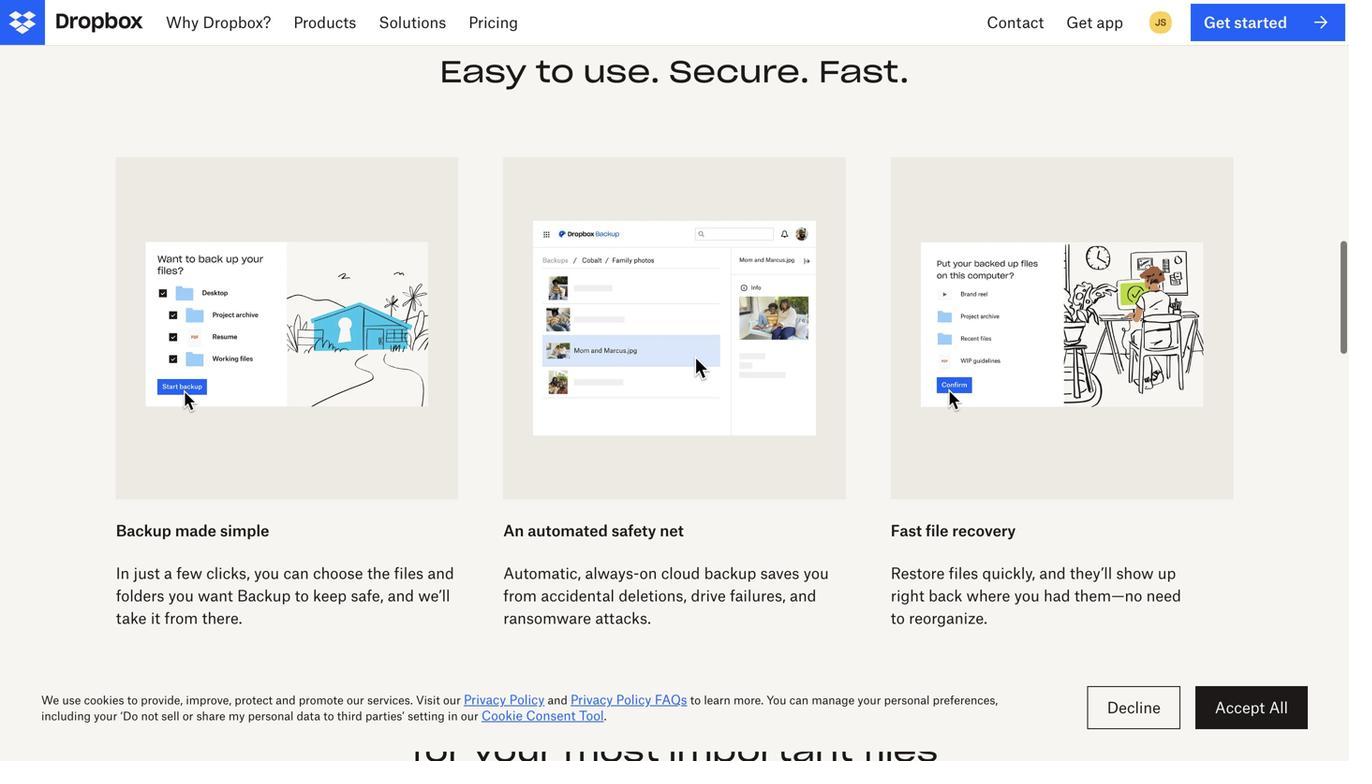 Task type: vqa. For each thing, say whether or not it's contained in the screenshot.
the left Backup
yes



Task type: locate. For each thing, give the bounding box(es) containing it.
a user selecting a personal computer to be added to dropbox backup and clicking on the "confirm" button image
[[921, 187, 1203, 470]]

to left use. at top left
[[536, 53, 574, 91]]

0 horizontal spatial to
[[295, 587, 309, 605]]

why
[[166, 13, 199, 31]]

files for in just a few clicks, you can choose the files and folders you want backup to keep safe, and we'll take it from there.
[[394, 565, 424, 583]]

folders
[[116, 587, 164, 605]]

1 horizontal spatial to
[[536, 53, 574, 91]]

had
[[1044, 587, 1070, 605]]

where
[[967, 587, 1010, 605]]

you right saves
[[804, 565, 829, 583]]

recovery
[[952, 522, 1016, 540], [887, 696, 1052, 735]]

1 vertical spatial from
[[164, 610, 198, 628]]

2 horizontal spatial files
[[949, 565, 978, 583]]

files inside the restore files quickly, and they'll show up right back where you had them—no need to reorganize.
[[949, 565, 978, 583]]

get started
[[1204, 13, 1287, 31]]

files inside 'in just a few clicks, you can choose the files and folders you want backup to keep safe, and we'll take it from there.'
[[394, 565, 424, 583]]

to down right at the bottom
[[891, 610, 905, 628]]

an
[[503, 522, 524, 540]]

you left can
[[254, 565, 279, 583]]

from inside 'in just a few clicks, you can choose the files and folders you want backup to keep safe, and we'll take it from there.'
[[164, 610, 198, 628]]

attacks.
[[595, 610, 651, 628]]

files
[[394, 565, 424, 583], [949, 565, 978, 583], [862, 732, 938, 762]]

drive
[[691, 587, 726, 605]]

2 vertical spatial to
[[891, 610, 905, 628]]

from down automatic,
[[503, 587, 537, 605]]

0 horizontal spatial from
[[164, 610, 198, 628]]

saves
[[760, 565, 800, 583]]

backup down can
[[237, 587, 291, 605]]

products button
[[282, 0, 368, 45]]

and up we'll
[[428, 565, 454, 583]]

automatic backup means quick recovery for your most important files
[[297, 696, 1052, 762]]

get
[[1204, 13, 1231, 31], [1066, 13, 1093, 31]]

from right it
[[164, 610, 198, 628]]

the
[[367, 565, 390, 583]]

to inside the restore files quickly, and they'll show up right back where you had them—no need to reorganize.
[[891, 610, 905, 628]]

and down saves
[[790, 587, 816, 605]]

backup made simple
[[116, 522, 269, 540]]

for
[[411, 732, 464, 762]]

get left started
[[1204, 13, 1231, 31]]

0 horizontal spatial backup
[[496, 696, 634, 735]]

it
[[151, 610, 160, 628]]

quickly,
[[982, 565, 1035, 583]]

ransomware
[[503, 610, 591, 628]]

from
[[503, 587, 537, 605], [164, 610, 198, 628]]

0 horizontal spatial files
[[394, 565, 424, 583]]

clicks,
[[206, 565, 250, 583]]

easy
[[440, 53, 527, 91]]

to down can
[[295, 587, 309, 605]]

keep
[[313, 587, 347, 605]]

restore files quickly, and they'll show up right back where you had them—no need to reorganize.
[[891, 565, 1181, 628]]

1 horizontal spatial from
[[503, 587, 537, 605]]

made
[[175, 522, 216, 540]]

backup
[[116, 522, 171, 540], [237, 587, 291, 605]]

you
[[254, 565, 279, 583], [804, 565, 829, 583], [168, 587, 194, 605], [1014, 587, 1040, 605]]

you inside the restore files quickly, and they'll show up right back where you had them—no need to reorganize.
[[1014, 587, 1040, 605]]

you down quickly,
[[1014, 587, 1040, 605]]

choose
[[313, 565, 363, 583]]

them—no
[[1075, 587, 1142, 605]]

a
[[164, 565, 172, 583]]

quick
[[778, 696, 878, 735]]

on
[[640, 565, 657, 583]]

use.
[[583, 53, 660, 91]]

to
[[536, 53, 574, 91], [295, 587, 309, 605], [891, 610, 905, 628]]

right
[[891, 587, 925, 605]]

restore
[[891, 565, 945, 583]]

need
[[1146, 587, 1181, 605]]

most
[[564, 732, 659, 762]]

safe,
[[351, 587, 384, 605]]

and
[[428, 565, 454, 583], [1039, 565, 1066, 583], [388, 587, 414, 605], [790, 587, 816, 605]]

deletions,
[[619, 587, 687, 605]]

a photo of a grandmother and her grandson sitting on a porch that has been saved as a jpg file in a family photos folder in dropbox backup image
[[533, 187, 816, 470]]

few
[[176, 565, 202, 583]]

just
[[134, 565, 160, 583]]

0 vertical spatial from
[[503, 587, 537, 605]]

backup up the just
[[116, 522, 171, 540]]

backup inside 'in just a few clicks, you can choose the files and folders you want backup to keep safe, and we'll take it from there.'
[[237, 587, 291, 605]]

failures,
[[730, 587, 786, 605]]

files for automatic backup means quick recovery for your most important files
[[862, 732, 938, 762]]

1 vertical spatial recovery
[[887, 696, 1052, 735]]

automatic
[[297, 696, 487, 735]]

1 horizontal spatial get
[[1204, 13, 1231, 31]]

fast.
[[819, 53, 909, 91]]

take
[[116, 610, 147, 628]]

net
[[660, 522, 684, 540]]

1 vertical spatial to
[[295, 587, 309, 605]]

started
[[1234, 13, 1287, 31]]

dropbox?
[[203, 13, 271, 31]]

get left app
[[1066, 13, 1093, 31]]

0 horizontal spatial backup
[[116, 522, 171, 540]]

and inside the restore files quickly, and they'll show up right back where you had them—no need to reorganize.
[[1039, 565, 1066, 583]]

1 vertical spatial backup
[[496, 696, 634, 735]]

backup
[[704, 565, 756, 583], [496, 696, 634, 735]]

1 horizontal spatial backup
[[237, 587, 291, 605]]

1 horizontal spatial files
[[862, 732, 938, 762]]

1 horizontal spatial backup
[[704, 565, 756, 583]]

and up had
[[1039, 565, 1066, 583]]

important
[[668, 732, 853, 762]]

accidental
[[541, 587, 615, 605]]

0 vertical spatial backup
[[704, 565, 756, 583]]

1 vertical spatial backup
[[237, 587, 291, 605]]

0 horizontal spatial get
[[1066, 13, 1093, 31]]

2 horizontal spatial to
[[891, 610, 905, 628]]

backup inside automatic, always-on cloud backup saves you from accidental deletions, drive failures, and ransomware attacks.
[[704, 565, 756, 583]]

files inside automatic backup means quick recovery for your most important files
[[862, 732, 938, 762]]

in just a few clicks, you can choose the files and folders you want backup to keep safe, and we'll take it from there.
[[116, 565, 454, 628]]

automatic,
[[503, 565, 581, 583]]

pricing link
[[457, 0, 529, 45]]

get inside popup button
[[1066, 13, 1093, 31]]



Task type: describe. For each thing, give the bounding box(es) containing it.
solutions button
[[368, 0, 457, 45]]

get app
[[1066, 13, 1123, 31]]

solutions
[[379, 13, 446, 31]]

an automated safety net
[[503, 522, 684, 540]]

0 vertical spatial backup
[[116, 522, 171, 540]]

there.
[[202, 610, 242, 628]]

js button
[[1146, 7, 1176, 37]]

file
[[926, 522, 949, 540]]

to inside 'in just a few clicks, you can choose the files and folders you want backup to keep safe, and we'll take it from there.'
[[295, 587, 309, 605]]

why dropbox? button
[[155, 0, 282, 45]]

automatic, always-on cloud backup saves you from accidental deletions, drive failures, and ransomware attacks.
[[503, 565, 829, 628]]

fast file recovery
[[891, 522, 1016, 540]]

products
[[294, 13, 356, 31]]

and down the
[[388, 587, 414, 605]]

0 vertical spatial recovery
[[952, 522, 1016, 540]]

backup inside automatic backup means quick recovery for your most important files
[[496, 696, 634, 735]]

fast
[[891, 522, 922, 540]]

we'll
[[418, 587, 450, 605]]

contact button
[[976, 0, 1055, 45]]

app
[[1097, 13, 1123, 31]]

simple
[[220, 522, 269, 540]]

your
[[473, 732, 555, 762]]

you inside automatic, always-on cloud backup saves you from accidental deletions, drive failures, and ransomware attacks.
[[804, 565, 829, 583]]

in
[[116, 565, 130, 583]]

get for get started
[[1204, 13, 1231, 31]]

cloud
[[661, 565, 700, 583]]

why dropbox?
[[166, 13, 271, 31]]

you down few
[[168, 587, 194, 605]]

pricing
[[469, 13, 518, 31]]

from inside automatic, always-on cloud backup saves you from accidental deletions, drive failures, and ransomware attacks.
[[503, 587, 537, 605]]

up
[[1158, 565, 1176, 583]]

back
[[929, 587, 963, 605]]

automated
[[528, 522, 608, 540]]

get for get app
[[1066, 13, 1093, 31]]

an illustration of a blue house next to a list of files and folders that are being selected to add to dropbox backup image
[[146, 187, 428, 470]]

get started link
[[1191, 4, 1345, 41]]

reorganize.
[[909, 610, 987, 628]]

easy to use. secure. fast.
[[440, 53, 909, 91]]

safety
[[612, 522, 656, 540]]

show
[[1116, 565, 1154, 583]]

means
[[643, 696, 769, 735]]

0 vertical spatial to
[[536, 53, 574, 91]]

and inside automatic, always-on cloud backup saves you from accidental deletions, drive failures, and ransomware attacks.
[[790, 587, 816, 605]]

recovery inside automatic backup means quick recovery for your most important files
[[887, 696, 1052, 735]]

get app button
[[1055, 0, 1135, 45]]

contact
[[987, 13, 1044, 31]]

they'll
[[1070, 565, 1112, 583]]

always-
[[585, 565, 640, 583]]

secure.
[[669, 53, 810, 91]]

want
[[198, 587, 233, 605]]

can
[[283, 565, 309, 583]]

js
[[1155, 16, 1166, 28]]



